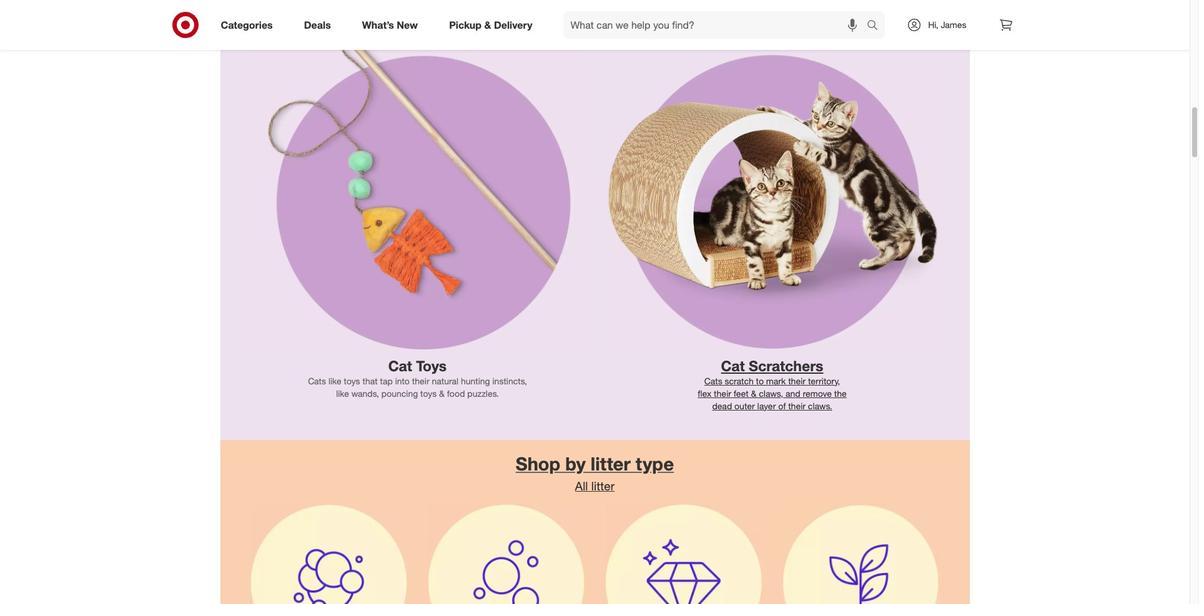 Task type: vqa. For each thing, say whether or not it's contained in the screenshot.
Cats
yes



Task type: locate. For each thing, give the bounding box(es) containing it.
pickup
[[449, 18, 482, 31]]

dead
[[712, 401, 732, 411]]

and
[[786, 388, 800, 399]]

hi, james
[[928, 19, 966, 30]]

0 horizontal spatial toys
[[344, 376, 360, 386]]

2 cat from the left
[[721, 357, 745, 375]]

1 horizontal spatial toys
[[420, 388, 437, 399]]

search
[[861, 20, 891, 32]]

cats for cat scratchers
[[704, 376, 722, 386]]

2 horizontal spatial &
[[751, 388, 757, 399]]

like left that
[[328, 376, 341, 386]]

their up and on the right bottom of page
[[788, 376, 806, 386]]

cat inside cat scratchers cats scratch to mark their territory, flex their feet & claws, and remove the dead outer layer of their claws.
[[721, 357, 745, 375]]

1 vertical spatial like
[[336, 388, 349, 399]]

litter right the by on the bottom left of page
[[591, 453, 631, 475]]

pickup & delivery link
[[438, 11, 548, 39]]

&
[[484, 18, 491, 31], [439, 388, 445, 399], [751, 388, 757, 399]]

what's
[[362, 18, 394, 31]]

mark
[[766, 376, 786, 386]]

toys down natural
[[420, 388, 437, 399]]

their down and on the right bottom of page
[[788, 401, 806, 411]]

shop by litter type all litter
[[516, 453, 674, 493]]

cats inside cat toys cats like toys that tap into their natural hunting instincts, like wands, pouncing toys & food puzzles.
[[308, 376, 326, 386]]

cats up flex
[[704, 376, 722, 386]]

cat up into
[[388, 357, 412, 375]]

food
[[447, 388, 465, 399]]

shop
[[516, 453, 560, 475]]

cats left that
[[308, 376, 326, 386]]

their up dead
[[714, 388, 731, 399]]

0 vertical spatial like
[[328, 376, 341, 386]]

0 horizontal spatial cats
[[308, 376, 326, 386]]

what's new
[[362, 18, 418, 31]]

& right "pickup"
[[484, 18, 491, 31]]

0 horizontal spatial &
[[439, 388, 445, 399]]

cat inside cat toys cats like toys that tap into their natural hunting instincts, like wands, pouncing toys & food puzzles.
[[388, 357, 412, 375]]

cat up "scratch"
[[721, 357, 745, 375]]

like left "wands,"
[[336, 388, 349, 399]]

litter
[[591, 453, 631, 475], [591, 479, 615, 493]]

their right into
[[412, 376, 429, 386]]

1 cat from the left
[[388, 357, 412, 375]]

categories link
[[210, 11, 288, 39]]

like
[[328, 376, 341, 386], [336, 388, 349, 399]]

scratch
[[725, 376, 754, 386]]

their inside cat toys cats like toys that tap into their natural hunting instincts, like wands, pouncing toys & food puzzles.
[[412, 376, 429, 386]]

1 horizontal spatial cats
[[704, 376, 722, 386]]

cats for cat toys
[[308, 376, 326, 386]]

2 cats from the left
[[704, 376, 722, 386]]

tap
[[380, 376, 393, 386]]

hi,
[[928, 19, 938, 30]]

deals
[[304, 18, 331, 31]]

1 cats from the left
[[308, 376, 326, 386]]

cats inside cat scratchers cats scratch to mark their territory, flex their feet & claws, and remove the dead outer layer of their claws.
[[704, 376, 722, 386]]

into
[[395, 376, 410, 386]]

What can we help you find? suggestions appear below search field
[[563, 11, 870, 39]]

& right feet
[[751, 388, 757, 399]]

0 horizontal spatial cat
[[388, 357, 412, 375]]

remove
[[803, 388, 832, 399]]

cat toys cats like toys that tap into their natural hunting instincts, like wands, pouncing toys & food puzzles.
[[308, 357, 527, 399]]

flex
[[698, 388, 711, 399]]

of
[[778, 401, 786, 411]]

cat for cat toys
[[388, 357, 412, 375]]

cat scratchers cats scratch to mark their territory, flex their feet & claws, and remove the dead outer layer of their claws.
[[698, 357, 847, 411]]

their
[[412, 376, 429, 386], [788, 376, 806, 386], [714, 388, 731, 399], [788, 401, 806, 411]]

toys
[[344, 376, 360, 386], [420, 388, 437, 399]]

1 horizontal spatial cat
[[721, 357, 745, 375]]

1 vertical spatial litter
[[591, 479, 615, 493]]

what's new link
[[351, 11, 433, 39]]

james
[[941, 19, 966, 30]]

toys left that
[[344, 376, 360, 386]]

cats
[[308, 376, 326, 386], [704, 376, 722, 386]]

litter right all
[[591, 479, 615, 493]]

1 vertical spatial toys
[[420, 388, 437, 399]]

& down natural
[[439, 388, 445, 399]]

deals link
[[293, 11, 346, 39]]

cat for cat scratchers
[[721, 357, 745, 375]]

instincts,
[[492, 376, 527, 386]]

cat
[[388, 357, 412, 375], [721, 357, 745, 375]]



Task type: describe. For each thing, give the bounding box(es) containing it.
& inside cat scratchers cats scratch to mark their territory, flex their feet & claws, and remove the dead outer layer of their claws.
[[751, 388, 757, 399]]

search button
[[861, 11, 891, 41]]

& inside cat toys cats like toys that tap into their natural hunting instincts, like wands, pouncing toys & food puzzles.
[[439, 388, 445, 399]]

pouncing
[[381, 388, 418, 399]]

that
[[363, 376, 378, 386]]

shop by litter type link
[[235, 453, 955, 475]]

natural
[[432, 376, 458, 386]]

feet
[[734, 388, 749, 399]]

outer
[[734, 401, 755, 411]]

pickup & delivery
[[449, 18, 532, 31]]

0 vertical spatial toys
[[344, 376, 360, 386]]

0 vertical spatial litter
[[591, 453, 631, 475]]

new
[[397, 18, 418, 31]]

scratchers
[[749, 357, 823, 375]]

to
[[756, 376, 764, 386]]

type
[[636, 453, 674, 475]]

toys
[[416, 357, 447, 375]]

puzzles.
[[467, 388, 499, 399]]

layer
[[757, 401, 776, 411]]

by
[[565, 453, 586, 475]]

territory,
[[808, 376, 840, 386]]

categories
[[221, 18, 273, 31]]

hunting
[[461, 376, 490, 386]]

the
[[834, 388, 847, 399]]

claws.
[[808, 401, 832, 411]]

1 horizontal spatial &
[[484, 18, 491, 31]]

all
[[575, 479, 588, 493]]

claws,
[[759, 388, 783, 399]]

delivery
[[494, 18, 532, 31]]

wands,
[[351, 388, 379, 399]]



